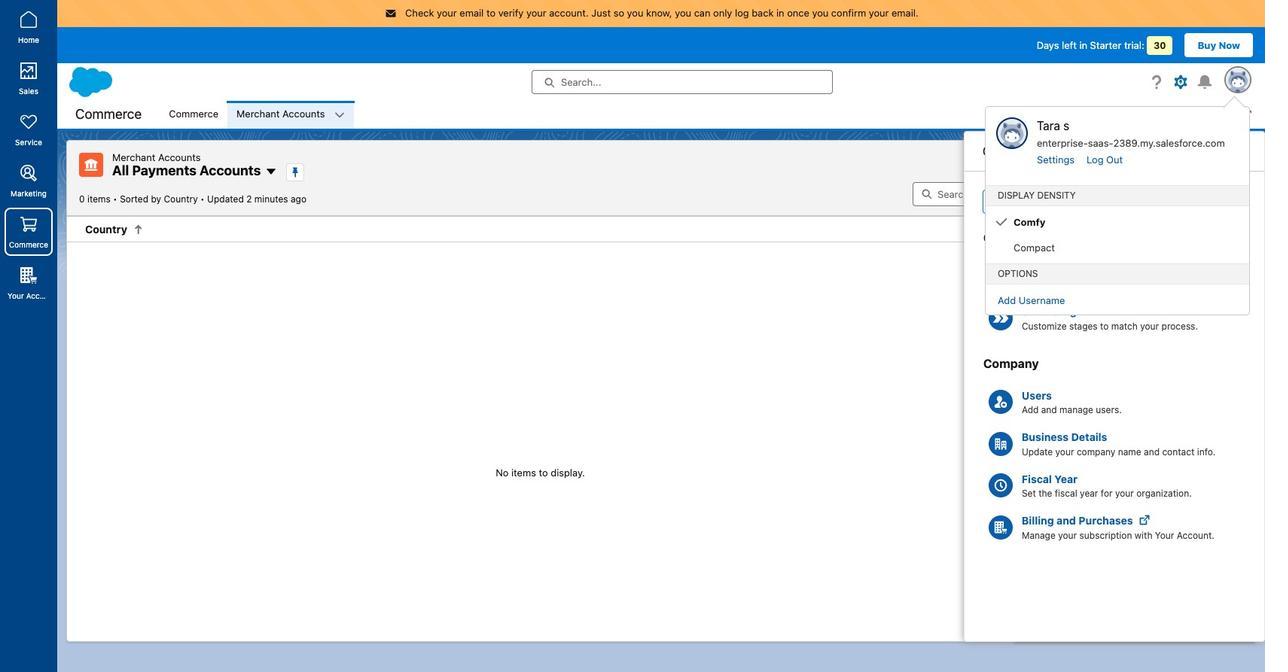 Task type: locate. For each thing, give the bounding box(es) containing it.
to left match
[[1100, 320, 1109, 332]]

filter by owner
[[1033, 292, 1097, 303]]

0 horizontal spatial merchant accounts
[[112, 151, 201, 163]]

0 horizontal spatial items
[[87, 193, 111, 204]]

0 horizontal spatial your
[[8, 291, 24, 301]]

you right once
[[812, 7, 829, 19]]

0 vertical spatial by
[[151, 193, 161, 204]]

saas-
[[1088, 137, 1114, 149]]

and right name
[[1144, 446, 1160, 458]]

0 vertical spatial add
[[998, 294, 1016, 307]]

to right email
[[486, 7, 496, 19]]

0 vertical spatial text default image
[[334, 110, 345, 120]]

merchant up sorted
[[112, 151, 155, 163]]

options
[[998, 268, 1038, 279]]

only
[[713, 7, 732, 19]]

process.
[[1162, 320, 1198, 332]]

all payments accounts
[[112, 162, 261, 178]]

sales stages customize stages to match your process.
[[1022, 305, 1198, 332]]

0 horizontal spatial by
[[151, 193, 161, 204]]

the
[[1039, 488, 1053, 499]]

sales inside sales stages customize stages to match your process.
[[1022, 305, 1050, 318]]

0 horizontal spatial you
[[627, 7, 644, 19]]

accounts
[[282, 108, 325, 120], [158, 151, 201, 163], [200, 162, 261, 178]]

a
[[1053, 279, 1058, 290]]

2
[[246, 193, 252, 204]]

company
[[984, 357, 1039, 370]]

2 vertical spatial text default image
[[1139, 515, 1150, 525]]

items right the no
[[511, 467, 536, 479]]

your inside quick settings dialog
[[1155, 530, 1175, 541]]

commerce up the all payments accounts
[[169, 108, 218, 120]]

1 vertical spatial to
[[1100, 320, 1109, 332]]

country down the all payments accounts
[[164, 193, 198, 204]]

username
[[1019, 294, 1065, 307]]

and down fiscal
[[1057, 514, 1076, 527]]

• left updated
[[200, 193, 205, 204]]

merchant accounts up the all payments accounts 'status'
[[112, 151, 201, 163]]

in right back
[[776, 7, 784, 19]]

manage
[[1022, 530, 1056, 541]]

items right 0 on the left top of the page
[[87, 193, 111, 204]]

0 horizontal spatial commerce
[[9, 240, 48, 249]]

fiscal year set the fiscal year for your organization.
[[1022, 473, 1192, 499]]

1 vertical spatial by
[[1057, 292, 1067, 303]]

home
[[18, 35, 39, 44]]

settings down enterprise-
[[1037, 153, 1075, 165]]

0 vertical spatial merchant accounts
[[237, 108, 325, 120]]

1 horizontal spatial your
[[1155, 530, 1175, 541]]

filters up compact
[[1023, 226, 1056, 239]]

2 horizontal spatial text default image
[[1139, 515, 1150, 525]]

1 horizontal spatial sales
[[1022, 305, 1050, 318]]

0 horizontal spatial in
[[776, 7, 784, 19]]

merchant
[[237, 108, 280, 120], [112, 151, 155, 163]]

1 horizontal spatial text default image
[[334, 110, 345, 120]]

0 horizontal spatial to
[[486, 7, 496, 19]]

0 horizontal spatial country
[[85, 223, 127, 235]]

sales for sales
[[19, 87, 38, 96]]

by right sorted
[[151, 193, 161, 204]]

Search All Payments Accounts list view. search field
[[913, 182, 1094, 206]]

your inside business details update your company name and contact info.
[[1056, 446, 1074, 458]]

subscription
[[1080, 530, 1132, 541]]

sales
[[19, 87, 38, 96], [1022, 305, 1050, 318]]

1 horizontal spatial by
[[1057, 292, 1067, 303]]

1 horizontal spatial items
[[511, 467, 536, 479]]

buy
[[1198, 39, 1216, 51]]

to inside 'all payments accounts|merchant accounts|list view' element
[[539, 467, 548, 479]]

organization.
[[1137, 488, 1192, 499]]

can
[[694, 7, 711, 19]]

1 vertical spatial country
[[85, 223, 127, 235]]

sales inside sales link
[[19, 87, 38, 96]]

no
[[496, 467, 509, 479]]

now
[[1219, 39, 1240, 51]]

your right match
[[1141, 320, 1159, 332]]

country down sorted
[[85, 223, 127, 235]]

filters up custom
[[1058, 259, 1086, 272]]

sales up service 'link'
[[19, 87, 38, 96]]

1 horizontal spatial add
[[1022, 404, 1039, 416]]

locked filters
[[1023, 259, 1086, 272]]

density options list
[[986, 209, 1249, 261]]

text default image inside quick settings dialog
[[1139, 515, 1150, 525]]

1 vertical spatial and
[[1144, 446, 1160, 458]]

open in new tab image
[[1163, 196, 1174, 207]]

1 horizontal spatial commerce link
[[160, 101, 228, 128]]

0 horizontal spatial •
[[113, 193, 117, 204]]

and down the 'users'
[[1041, 404, 1057, 416]]

contact
[[1162, 446, 1195, 458]]

you
[[627, 7, 644, 19], [675, 7, 691, 19], [812, 7, 829, 19]]

text default image
[[265, 165, 277, 177]]

add username
[[998, 294, 1065, 307]]

text default image
[[334, 110, 345, 120], [133, 224, 144, 235], [1139, 515, 1150, 525]]

commerce
[[75, 106, 142, 122], [169, 108, 218, 120], [9, 240, 48, 249]]

1 horizontal spatial merchant accounts
[[237, 108, 325, 120]]

1 horizontal spatial to
[[539, 467, 548, 479]]

text default image for billing and purchases
[[1139, 515, 1150, 525]]

log out link
[[1087, 153, 1123, 165]]

your right the with
[[1155, 530, 1175, 541]]

buy now
[[1198, 39, 1240, 51]]

your right for
[[1115, 488, 1134, 499]]

1 horizontal spatial in
[[1080, 39, 1088, 51]]

all
[[112, 162, 129, 178]]

marketing link
[[5, 157, 53, 205]]

0 vertical spatial in
[[776, 7, 784, 19]]

commerce link
[[160, 101, 228, 128], [5, 208, 53, 256]]

0 horizontal spatial sales
[[19, 87, 38, 96]]

1 horizontal spatial merchant
[[237, 108, 280, 120]]

items
[[87, 193, 111, 204], [511, 467, 536, 479]]

0 vertical spatial and
[[1041, 404, 1057, 416]]

3 you from the left
[[812, 7, 829, 19]]

your left email.
[[869, 7, 889, 19]]

and
[[1041, 404, 1057, 416], [1144, 446, 1160, 458], [1057, 514, 1076, 527]]

merchant up text default icon
[[237, 108, 280, 120]]

s
[[1064, 119, 1070, 133]]

to left "display."
[[539, 467, 548, 479]]

commerce up your account link
[[9, 240, 48, 249]]

1 vertical spatial commerce link
[[5, 208, 53, 256]]

2 • from the left
[[200, 193, 205, 204]]

your inside your account link
[[8, 291, 24, 301]]

0 items • sorted by country • updated 2 minutes ago
[[79, 193, 307, 204]]

filter
[[1033, 292, 1054, 303]]

2 vertical spatial to
[[539, 467, 548, 479]]

your
[[8, 291, 24, 301], [1155, 530, 1175, 541]]

1 vertical spatial merchant accounts
[[112, 151, 201, 163]]

commerce link up the all payments accounts
[[160, 101, 228, 128]]

• left sorted
[[113, 193, 117, 204]]

display.
[[551, 467, 585, 479]]

advanced
[[1083, 195, 1128, 207]]

commerce up all
[[75, 106, 142, 122]]

1 vertical spatial merchant
[[112, 151, 155, 163]]

you left can
[[675, 7, 691, 19]]

display density
[[998, 190, 1076, 201]]

accounts inside list item
[[282, 108, 325, 120]]

add down options
[[998, 294, 1016, 307]]

0 vertical spatial commerce link
[[160, 101, 228, 128]]

list containing commerce
[[160, 101, 1265, 128]]

in right left
[[1080, 39, 1088, 51]]

your left account
[[8, 291, 24, 301]]

no items to display.
[[496, 467, 585, 479]]

0 vertical spatial filters
[[1023, 226, 1056, 239]]

•
[[113, 193, 117, 204], [200, 193, 205, 204]]

1 vertical spatial sales
[[1022, 305, 1050, 318]]

0 vertical spatial sales
[[19, 87, 38, 96]]

0 horizontal spatial text default image
[[133, 224, 144, 235]]

add down the 'users'
[[1022, 404, 1039, 416]]

know,
[[646, 7, 672, 19]]

compact
[[1014, 241, 1055, 253]]

settings down tara
[[1017, 144, 1063, 158]]

manage your subscription with your account.
[[1022, 530, 1215, 541]]

1 vertical spatial text default image
[[133, 224, 144, 235]]

your left email
[[437, 7, 457, 19]]

sales link
[[5, 54, 53, 102]]

your down business
[[1056, 446, 1074, 458]]

by
[[151, 193, 161, 204], [1057, 292, 1067, 303]]

2 horizontal spatial to
[[1100, 320, 1109, 332]]

1 horizontal spatial filters
[[1058, 259, 1086, 272]]

1 vertical spatial your
[[1155, 530, 1175, 541]]

by down a
[[1057, 292, 1067, 303]]

locked
[[1023, 259, 1056, 272]]

check your email to verify your account. just so you know, you can only log back in once you confirm your email.
[[405, 7, 919, 19]]

0 vertical spatial items
[[87, 193, 111, 204]]

confirm
[[831, 7, 866, 19]]

0 horizontal spatial filters
[[1023, 226, 1056, 239]]

1 vertical spatial in
[[1080, 39, 1088, 51]]

text default image inside merchant accounts list item
[[334, 110, 345, 120]]

1 vertical spatial add
[[1022, 404, 1039, 416]]

1 horizontal spatial you
[[675, 7, 691, 19]]

list view controls image
[[1097, 182, 1130, 206]]

1 vertical spatial items
[[511, 467, 536, 479]]

0 vertical spatial your
[[8, 291, 24, 301]]

to
[[486, 7, 496, 19], [1100, 320, 1109, 332], [539, 467, 548, 479]]

1 • from the left
[[113, 193, 117, 204]]

1 you from the left
[[627, 7, 644, 19]]

merchant accounts up text default icon
[[237, 108, 325, 120]]

you right so
[[627, 7, 644, 19]]

tara s link
[[1037, 119, 1070, 133]]

sales down filter
[[1022, 305, 1050, 318]]

list
[[160, 101, 1265, 128]]

days
[[1037, 39, 1059, 51]]

2 horizontal spatial you
[[812, 7, 829, 19]]

0 vertical spatial merchant
[[237, 108, 280, 120]]

business details update your company name and contact info.
[[1022, 431, 1216, 458]]

days left in starter trial: 30
[[1037, 39, 1166, 51]]

0 horizontal spatial add
[[998, 294, 1016, 307]]

starter
[[1090, 39, 1122, 51]]

1 horizontal spatial •
[[200, 193, 205, 204]]

0 vertical spatial country
[[164, 193, 198, 204]]

2 horizontal spatial commerce
[[169, 108, 218, 120]]

1 horizontal spatial commerce
[[75, 106, 142, 122]]

merchant accounts link
[[228, 101, 334, 128]]

commerce link down marketing
[[5, 208, 53, 256]]

0
[[79, 193, 85, 204]]

account.
[[549, 7, 589, 19]]



Task type: describe. For each thing, give the bounding box(es) containing it.
density
[[1037, 190, 1076, 201]]

customization
[[984, 231, 1068, 244]]

custom
[[1060, 279, 1092, 290]]

users
[[1022, 389, 1052, 402]]

ago
[[291, 193, 307, 204]]

stages
[[1053, 305, 1089, 318]]

quick settings dialog
[[964, 131, 1265, 642]]

fields create a custom input field.
[[1022, 263, 1140, 290]]

service
[[15, 138, 42, 147]]

year
[[1080, 488, 1099, 499]]

so
[[614, 7, 624, 19]]

tara
[[1037, 119, 1060, 133]]

open
[[1055, 195, 1080, 207]]

add username link
[[998, 294, 1065, 307]]

log
[[1087, 153, 1104, 165]]

users.
[[1096, 404, 1122, 416]]

verify
[[498, 7, 524, 19]]

payments
[[132, 162, 197, 178]]

merchant accounts inside merchant accounts link
[[237, 108, 325, 120]]

set
[[1022, 488, 1036, 499]]

log out
[[1087, 153, 1123, 165]]

and inside users add and manage users.
[[1041, 404, 1057, 416]]

left
[[1062, 39, 1077, 51]]

quick settings
[[983, 144, 1063, 158]]

billing and purchases
[[1022, 514, 1133, 527]]

log
[[735, 7, 749, 19]]

add inside users add and manage users.
[[1022, 404, 1039, 416]]

settings link
[[1037, 153, 1075, 165]]

2389.my.salesforce.com
[[1113, 137, 1225, 149]]

0 vertical spatial to
[[486, 7, 496, 19]]

0 horizontal spatial merchant
[[112, 151, 155, 163]]

match
[[1112, 320, 1138, 332]]

fiscal
[[1055, 488, 1078, 499]]

merchant accounts inside 'all payments accounts|merchant accounts|list view' element
[[112, 151, 201, 163]]

home link
[[5, 3, 53, 51]]

buy now button
[[1185, 33, 1253, 57]]

update
[[1022, 446, 1053, 458]]

all payments accounts|merchant accounts|list view element
[[66, 140, 1256, 642]]

owner
[[1069, 292, 1097, 303]]

2 vertical spatial and
[[1057, 514, 1076, 527]]

service link
[[5, 105, 53, 154]]

0 horizontal spatial commerce link
[[5, 208, 53, 256]]

merchant accounts list item
[[228, 101, 354, 128]]

your down billing and purchases
[[1058, 530, 1077, 541]]

sorted
[[120, 193, 148, 204]]

fields
[[1022, 263, 1053, 276]]

for
[[1101, 488, 1113, 499]]

merchant inside list item
[[237, 108, 280, 120]]

business
[[1022, 431, 1069, 444]]

year
[[1055, 473, 1078, 485]]

text default image for country
[[133, 224, 144, 235]]

just
[[591, 7, 611, 19]]

enterprise-
[[1037, 137, 1088, 149]]

open advanced setup
[[1055, 195, 1157, 207]]

input
[[1094, 279, 1116, 290]]

items for no
[[511, 467, 536, 479]]

marketing
[[11, 189, 47, 198]]

search...
[[561, 76, 601, 88]]

trial:
[[1124, 39, 1145, 51]]

open advanced setup button
[[983, 189, 1246, 214]]

2 you from the left
[[675, 7, 691, 19]]

30
[[1154, 40, 1166, 51]]

stages
[[1070, 320, 1098, 332]]

commerce inside list
[[169, 108, 218, 120]]

email
[[460, 7, 484, 19]]

sales for sales stages customize stages to match your process.
[[1022, 305, 1050, 318]]

with
[[1135, 530, 1153, 541]]

search... button
[[532, 70, 833, 94]]

display
[[998, 190, 1035, 201]]

once
[[787, 7, 810, 19]]

to inside sales stages customize stages to match your process.
[[1100, 320, 1109, 332]]

create
[[1022, 279, 1050, 290]]

company
[[1077, 446, 1116, 458]]

updated
[[207, 193, 244, 204]]

account.
[[1177, 530, 1215, 541]]

setup
[[1131, 195, 1157, 207]]

quick
[[983, 144, 1014, 158]]

items for 0
[[87, 193, 111, 204]]

details
[[1071, 431, 1108, 444]]

back
[[752, 7, 774, 19]]

select list display image
[[1133, 182, 1166, 206]]

1 vertical spatial filters
[[1058, 259, 1086, 272]]

your right verify
[[526, 7, 547, 19]]

settings inside dialog
[[1017, 144, 1063, 158]]

your inside sales stages customize stages to match your process.
[[1141, 320, 1159, 332]]

tara s enterprise-saas-2389.my.salesforce.com
[[1037, 119, 1225, 149]]

and inside business details update your company name and contact info.
[[1144, 446, 1160, 458]]

all payments accounts status
[[79, 193, 207, 204]]

out
[[1106, 153, 1123, 165]]

customize
[[1022, 320, 1067, 332]]

billing
[[1022, 514, 1054, 527]]

users add and manage users.
[[1022, 389, 1122, 416]]

your inside fiscal year set the fiscal year for your organization.
[[1115, 488, 1134, 499]]

manage
[[1060, 404, 1094, 416]]

purchases
[[1079, 514, 1133, 527]]

1 horizontal spatial country
[[164, 193, 198, 204]]

fiscal
[[1022, 473, 1052, 485]]

info.
[[1197, 446, 1216, 458]]



Task type: vqa. For each thing, say whether or not it's contained in the screenshot.
the Just on the top of the page
yes



